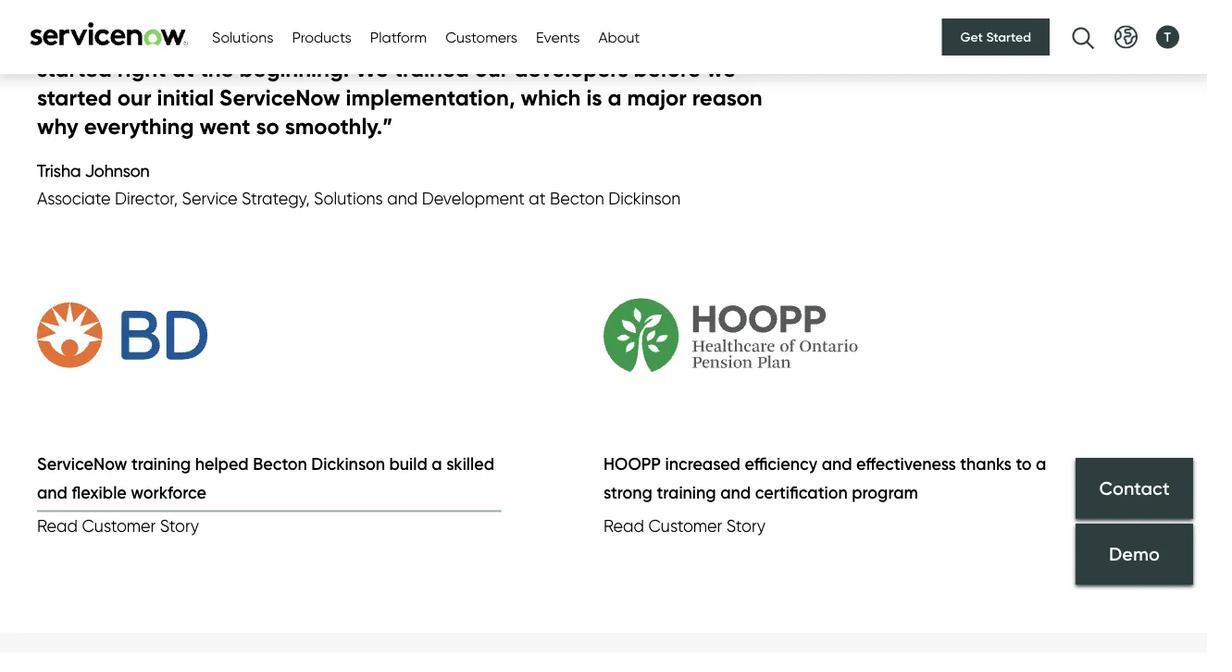 Task type: locate. For each thing, give the bounding box(es) containing it.
0 horizontal spatial customer
[[82, 516, 156, 537]]

at right development
[[529, 188, 546, 209]]

trisha johnson associate director, service strategy, solutions and development at becton dickinson
[[37, 160, 681, 209]]

effectiveness
[[857, 454, 957, 474]]

is down the developers
[[587, 83, 602, 111]]

1 vertical spatial training
[[131, 454, 191, 474]]

we right way
[[522, 26, 552, 53]]

1 vertical spatial becton
[[253, 454, 307, 474]]

training inside servicenow training helped becton dickinson build a skilled and flexible workforce
[[131, 454, 191, 474]]

2 customer from the left
[[649, 516, 723, 537]]

solutions
[[212, 28, 274, 46], [314, 188, 383, 209]]

everything
[[84, 112, 194, 140]]

contact
[[1100, 477, 1170, 500]]

0 vertical spatial at
[[279, 26, 302, 53]]

development
[[422, 188, 525, 209]]

is
[[258, 26, 274, 53], [587, 83, 602, 111]]

1 vertical spatial solutions
[[314, 188, 383, 209]]

1 horizontal spatial servicenow
[[220, 83, 340, 111]]

1 vertical spatial our
[[117, 83, 151, 111]]

becton inside servicenow training helped becton dickinson build a skilled and flexible workforce
[[253, 454, 307, 474]]

the down solutions popup button
[[200, 54, 234, 82]]

platform button
[[370, 26, 427, 48]]

which
[[521, 83, 581, 111]]

2 vertical spatial training
[[657, 482, 717, 503]]

0 vertical spatial training
[[172, 26, 252, 53]]

we
[[522, 26, 552, 53], [707, 54, 736, 82]]

at up initial
[[172, 54, 194, 82]]

1 vertical spatial servicenow
[[37, 454, 127, 474]]

developers
[[514, 54, 629, 82]]

training inside "servicenow training is at the heart of the way we work. and that started right at the beginning. we trained our developers before we started our initial servicenow implementation, which is a major reason why everything went so smoothly."
[[172, 26, 252, 53]]

our down way
[[475, 54, 509, 82]]

the up beginning.
[[307, 26, 341, 53]]

0 vertical spatial started
[[37, 54, 112, 82]]

hoopp
[[604, 454, 661, 474]]

training down increased
[[657, 482, 717, 503]]

2 read customer story from the left
[[604, 516, 766, 537]]

0 horizontal spatial read
[[37, 516, 78, 537]]

solutions up beginning.
[[212, 28, 274, 46]]

2 vertical spatial at
[[529, 188, 546, 209]]

johnson
[[85, 160, 150, 181]]

0 vertical spatial we
[[522, 26, 552, 53]]

read
[[37, 516, 78, 537], [604, 516, 645, 537]]

our up the everything
[[117, 83, 151, 111]]

servicenow up flexible
[[37, 454, 127, 474]]

at up beginning.
[[279, 26, 302, 53]]

went
[[200, 112, 251, 140]]

a left major
[[608, 83, 622, 111]]

and
[[387, 188, 418, 209], [822, 454, 853, 474], [37, 482, 68, 503], [721, 482, 751, 503]]

we up reason in the right of the page
[[707, 54, 736, 82]]

customers button
[[446, 26, 518, 48]]

1 horizontal spatial read customer story
[[604, 516, 766, 537]]

0 vertical spatial becton
[[550, 188, 605, 209]]

0 vertical spatial is
[[258, 26, 274, 53]]

1 story from the left
[[160, 516, 199, 537]]

solutions inside trisha johnson associate director, service strategy, solutions and development at becton dickinson
[[314, 188, 383, 209]]

1 horizontal spatial dickinson
[[609, 188, 681, 209]]

flexible
[[72, 482, 127, 503]]

started
[[37, 54, 112, 82], [37, 83, 112, 111]]

1 horizontal spatial the
[[307, 26, 341, 53]]

story for and
[[727, 516, 766, 537]]

1 horizontal spatial is
[[587, 83, 602, 111]]

0 horizontal spatial story
[[160, 516, 199, 537]]

solutions button
[[212, 26, 274, 48]]

associate
[[37, 188, 111, 209]]

started down "servicenow
[[37, 54, 112, 82]]

to
[[1016, 454, 1032, 474]]

0 horizontal spatial the
[[200, 54, 234, 82]]

contact link
[[1076, 458, 1194, 519]]

servicenow up so
[[220, 83, 340, 111]]

1 vertical spatial started
[[37, 83, 112, 111]]

1 read from the left
[[37, 516, 78, 537]]

products
[[292, 28, 352, 46]]

servicenow inside servicenow training helped becton dickinson build a skilled and flexible workforce
[[37, 454, 127, 474]]

our
[[475, 54, 509, 82], [117, 83, 151, 111]]

strong
[[604, 482, 653, 503]]

0 horizontal spatial a
[[432, 454, 442, 474]]

about
[[599, 28, 640, 46]]

read customer story down flexible
[[37, 516, 199, 537]]

started up why
[[37, 83, 112, 111]]

1 vertical spatial at
[[172, 54, 194, 82]]

0 horizontal spatial read customer story
[[37, 516, 199, 537]]

way
[[474, 26, 516, 53]]

customers
[[446, 28, 518, 46]]

read down flexible
[[37, 516, 78, 537]]

dickinson inside servicenow training helped becton dickinson build a skilled and flexible workforce
[[312, 454, 385, 474]]

1 customer from the left
[[82, 516, 156, 537]]

so
[[256, 112, 279, 140]]

and left development
[[387, 188, 418, 209]]

training for servicenow
[[131, 454, 191, 474]]

story down workforce
[[160, 516, 199, 537]]

before
[[634, 54, 701, 82]]

demo
[[1110, 543, 1160, 566]]

training up initial
[[172, 26, 252, 53]]

of
[[409, 26, 429, 53]]

1 read customer story from the left
[[37, 516, 199, 537]]

training
[[172, 26, 252, 53], [131, 454, 191, 474], [657, 482, 717, 503]]

read down strong
[[604, 516, 645, 537]]

1 horizontal spatial customer
[[649, 516, 723, 537]]

1 horizontal spatial a
[[608, 83, 622, 111]]

read customer story
[[37, 516, 199, 537], [604, 516, 766, 537]]

0 vertical spatial solutions
[[212, 28, 274, 46]]

a right to
[[1036, 454, 1047, 474]]

dickinson inside trisha johnson associate director, service strategy, solutions and development at becton dickinson
[[609, 188, 681, 209]]

0 horizontal spatial is
[[258, 26, 274, 53]]

1 horizontal spatial story
[[727, 516, 766, 537]]

that
[[665, 26, 709, 53]]

and up certification
[[822, 454, 853, 474]]

2 read from the left
[[604, 516, 645, 537]]

is up beginning.
[[258, 26, 274, 53]]

get started
[[961, 29, 1032, 45]]

a inside hoopp increased efficiency and effectiveness thanks to a strong training and certification program
[[1036, 454, 1047, 474]]

solutions right the strategy,
[[314, 188, 383, 209]]

0 horizontal spatial at
[[172, 54, 194, 82]]

a right the "build"
[[432, 454, 442, 474]]

customer for flexible
[[82, 516, 156, 537]]

0 vertical spatial dickinson
[[609, 188, 681, 209]]

story for workforce
[[160, 516, 199, 537]]

story
[[160, 516, 199, 537], [727, 516, 766, 537]]

and left flexible
[[37, 482, 68, 503]]

story down certification
[[727, 516, 766, 537]]

the right of
[[435, 26, 469, 53]]

customer down flexible
[[82, 516, 156, 537]]

1 vertical spatial dickinson
[[312, 454, 385, 474]]

and down increased
[[721, 482, 751, 503]]

servicenow
[[220, 83, 340, 111], [37, 454, 127, 474]]

2 horizontal spatial at
[[529, 188, 546, 209]]

2 horizontal spatial a
[[1036, 454, 1047, 474]]

0 vertical spatial servicenow
[[220, 83, 340, 111]]

1 horizontal spatial read
[[604, 516, 645, 537]]

at
[[279, 26, 302, 53], [172, 54, 194, 82], [529, 188, 546, 209]]

read customer story for flexible
[[37, 516, 199, 537]]

platform
[[370, 28, 427, 46]]

read for and
[[37, 516, 78, 537]]

and
[[618, 26, 660, 53]]

training up workforce
[[131, 454, 191, 474]]

0 horizontal spatial dickinson
[[312, 454, 385, 474]]

0 horizontal spatial becton
[[253, 454, 307, 474]]

smoothly."
[[285, 112, 393, 140]]

certification
[[755, 482, 848, 503]]

read customer story down increased
[[604, 516, 766, 537]]

customer
[[82, 516, 156, 537], [649, 516, 723, 537]]

1 vertical spatial is
[[587, 83, 602, 111]]

program
[[852, 482, 919, 503]]

work.
[[557, 26, 613, 53]]

0 vertical spatial our
[[475, 54, 509, 82]]

1 horizontal spatial solutions
[[314, 188, 383, 209]]

becton inside trisha johnson associate director, service strategy, solutions and development at becton dickinson
[[550, 188, 605, 209]]

2 story from the left
[[727, 516, 766, 537]]

why
[[37, 112, 78, 140]]

becton dickinson logo image
[[37, 241, 483, 430]]

a
[[608, 83, 622, 111], [432, 454, 442, 474], [1036, 454, 1047, 474]]

increased
[[665, 454, 741, 474]]

1 started from the top
[[37, 54, 112, 82]]

2 started from the top
[[37, 83, 112, 111]]

training for "servicenow
[[172, 26, 252, 53]]

0 horizontal spatial our
[[117, 83, 151, 111]]

1 horizontal spatial becton
[[550, 188, 605, 209]]

the
[[307, 26, 341, 53], [435, 26, 469, 53], [200, 54, 234, 82]]

dickinson
[[609, 188, 681, 209], [312, 454, 385, 474]]

becton
[[550, 188, 605, 209], [253, 454, 307, 474]]

1 vertical spatial we
[[707, 54, 736, 82]]

0 horizontal spatial we
[[522, 26, 552, 53]]

customer down increased
[[649, 516, 723, 537]]

0 horizontal spatial servicenow
[[37, 454, 127, 474]]

reason
[[693, 83, 763, 111]]



Task type: vqa. For each thing, say whether or not it's contained in the screenshot.
the topmost training
yes



Task type: describe. For each thing, give the bounding box(es) containing it.
demo link
[[1076, 524, 1194, 585]]

2 horizontal spatial the
[[435, 26, 469, 53]]

1 horizontal spatial we
[[707, 54, 736, 82]]

get
[[961, 29, 983, 45]]

helped
[[195, 454, 249, 474]]

at inside trisha johnson associate director, service strategy, solutions and development at becton dickinson
[[529, 188, 546, 209]]

major
[[627, 83, 687, 111]]

thanks
[[961, 454, 1012, 474]]

efficiency
[[745, 454, 818, 474]]

strategy,
[[242, 188, 310, 209]]

trisha
[[37, 160, 81, 181]]

get started link
[[942, 19, 1050, 56]]

a inside servicenow training helped becton dickinson build a skilled and flexible workforce
[[432, 454, 442, 474]]

build
[[389, 454, 428, 474]]

about button
[[599, 26, 640, 48]]

and inside trisha johnson associate director, service strategy, solutions and development at becton dickinson
[[387, 188, 418, 209]]

director,
[[115, 188, 178, 209]]

skilled
[[447, 454, 495, 474]]

events button
[[536, 26, 580, 48]]

started
[[987, 29, 1032, 45]]

heart
[[347, 26, 403, 53]]

we
[[355, 54, 389, 82]]

events
[[536, 28, 580, 46]]

products button
[[292, 26, 352, 48]]

training inside hoopp increased efficiency and effectiveness thanks to a strong training and certification program
[[657, 482, 717, 503]]

1 horizontal spatial our
[[475, 54, 509, 82]]

and inside servicenow training helped becton dickinson build a skilled and flexible workforce
[[37, 482, 68, 503]]

"servicenow
[[37, 26, 166, 53]]

workforce
[[131, 482, 207, 503]]

customer for training
[[649, 516, 723, 537]]

1 horizontal spatial at
[[279, 26, 302, 53]]

service
[[182, 188, 238, 209]]

servicenow training helped becton dickinson build a skilled and flexible workforce
[[37, 454, 495, 503]]

implementation,
[[346, 83, 515, 111]]

read customer story for training
[[604, 516, 766, 537]]

servicenow inside "servicenow training is at the heart of the way we work. and that started right at the beginning. we trained our developers before we started our initial servicenow implementation, which is a major reason why everything went so smoothly."
[[220, 83, 340, 111]]

servicenow image
[[28, 22, 190, 46]]

hoopp logo image
[[604, 241, 1050, 430]]

right
[[117, 54, 166, 82]]

hoopp increased efficiency and effectiveness thanks to a strong training and certification program
[[604, 454, 1047, 503]]

initial
[[157, 83, 214, 111]]

a inside "servicenow training is at the heart of the way we work. and that started right at the beginning. we trained our developers before we started our initial servicenow implementation, which is a major reason why everything went so smoothly."
[[608, 83, 622, 111]]

trained
[[394, 54, 469, 82]]

"servicenow training is at the heart of the way we work. and that started right at the beginning. we trained our developers before we started our initial servicenow implementation, which is a major reason why everything went so smoothly."
[[37, 26, 763, 140]]

beginning.
[[239, 54, 349, 82]]

read for strong
[[604, 516, 645, 537]]

0 horizontal spatial solutions
[[212, 28, 274, 46]]



